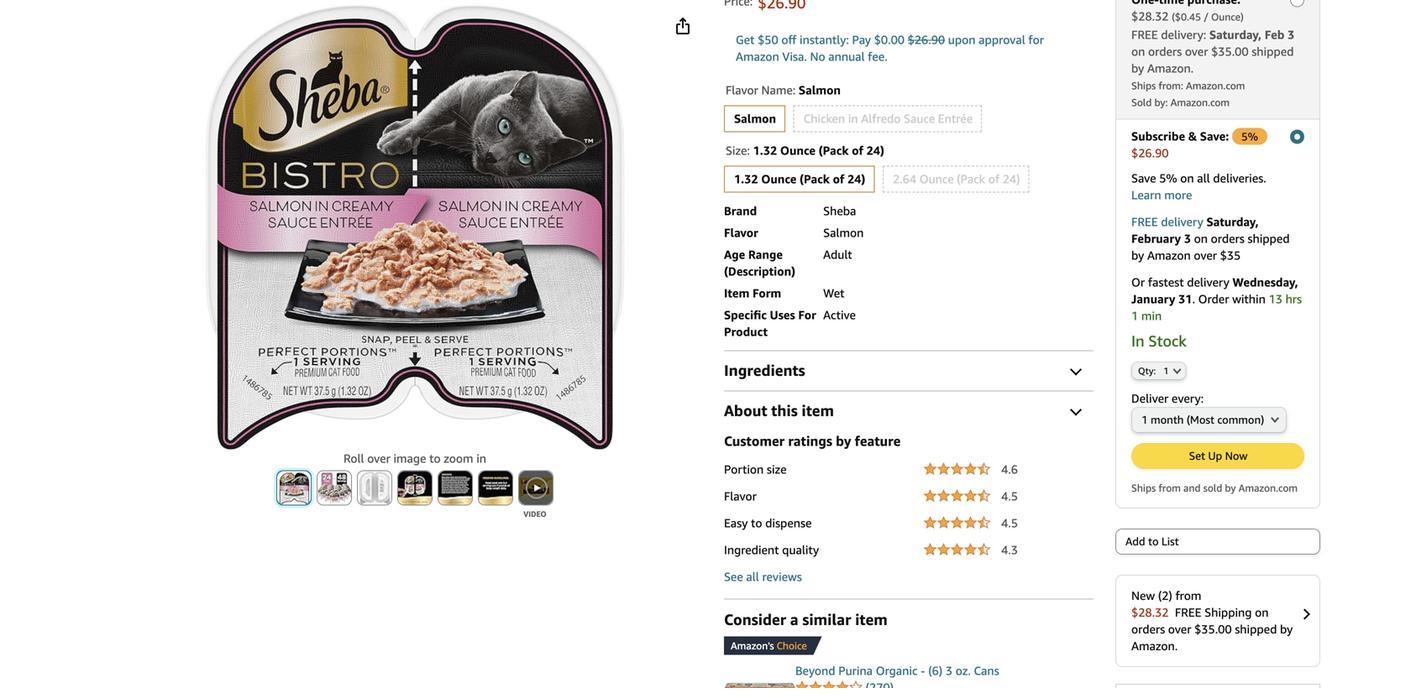 Task type: locate. For each thing, give the bounding box(es) containing it.
to for add to list
[[1148, 535, 1159, 548]]

by inside "on orders shipped by amazon over $35"
[[1132, 249, 1144, 262]]

flavor down portion
[[724, 490, 757, 504]]

delivery up february
[[1161, 215, 1204, 229]]

amazon. up from:
[[1148, 61, 1194, 75]]

salmon up chicken
[[799, 83, 841, 97]]

over down new (2) from $28.32
[[1168, 623, 1192, 637]]

over left $35
[[1194, 249, 1217, 262]]

easy
[[724, 517, 748, 531]]

ships left and
[[1132, 482, 1156, 494]]

salmon down sheba
[[823, 226, 864, 240]]

1 option group from the top
[[719, 102, 1094, 136]]

2 section expand image from the top
[[1070, 404, 1082, 416]]

$28.32 left (
[[1132, 9, 1169, 23]]

see
[[724, 570, 743, 584]]

saturday, down ounce)
[[1210, 28, 1262, 41]]

1 vertical spatial amazon.
[[1132, 640, 1178, 653]]

$28.32 down new
[[1132, 606, 1169, 620]]

section expand image left qty:
[[1070, 364, 1082, 376]]

to left list
[[1148, 535, 1159, 548]]

in
[[1132, 332, 1145, 350]]

0 vertical spatial 3
[[1288, 28, 1295, 41]]

to right "easy"
[[751, 517, 762, 531]]

0 vertical spatial delivery
[[1161, 215, 1204, 229]]

$35.00 down ounce)
[[1212, 44, 1249, 58]]

amazon inside upon approval for amazon visa. no annual fee.
[[736, 50, 779, 63]]

in inside "button"
[[848, 112, 858, 126]]

in right zoom
[[477, 452, 486, 466]]

4.5 for flavor
[[1001, 490, 1018, 504]]

2 option group from the top
[[719, 163, 1094, 196]]

consider
[[724, 611, 786, 629]]

shipped down feb
[[1252, 44, 1294, 58]]

set
[[1189, 450, 1205, 463]]

(pack down size: 1.32 ounce (pack of 24)
[[800, 172, 830, 186]]

1 vertical spatial free
[[1132, 215, 1158, 229]]

free for free shipping on orders over $35.00 shipped by amazon.
[[1175, 606, 1202, 620]]

flavor for portion size
[[724, 490, 757, 504]]

dropdown image
[[1173, 368, 1182, 374]]

sheba perfect portions bistro wet cat food trays (24 count, 48 servings), salmon in creamy sauce entrée, easy peel twin-pack trays image
[[206, 3, 624, 450]]

1 down deliver
[[1142, 414, 1148, 427]]

(pack
[[819, 144, 849, 158], [800, 172, 830, 186], [957, 172, 985, 186]]

0 vertical spatial $35.00
[[1212, 44, 1249, 58]]

1 vertical spatial 4.5
[[1001, 517, 1018, 531]]

radio inactive image
[[1290, 0, 1305, 7]]

1.32 right size:
[[753, 144, 777, 158]]

1 horizontal spatial 3
[[1184, 232, 1191, 246]]

$50
[[758, 33, 779, 47]]

over down delivery: on the top right
[[1185, 44, 1208, 58]]

24) for 2.64 ounce (pack of 24)
[[1003, 172, 1020, 186]]

all left deliveries.
[[1197, 171, 1210, 185]]

section expand image for about this item
[[1070, 404, 1082, 416]]

3 right feb
[[1288, 28, 1295, 41]]

1 vertical spatial from
[[1176, 589, 1202, 603]]

$26.90 left the upon
[[908, 33, 945, 47]]

24)
[[867, 144, 885, 158], [848, 172, 866, 186], [1003, 172, 1020, 186]]

1 4.5 from the top
[[1001, 490, 1018, 504]]

roll over image to zoom in
[[344, 452, 486, 466]]

over right roll
[[367, 452, 390, 466]]

flavor name: salmon
[[726, 83, 841, 97]]

over inside $28.32 ( $0.45 / ounce) free delivery: saturday, feb 3 on orders over $35.00 shipped by amazon. ships from: amazon.com sold by: amazon.com
[[1185, 44, 1208, 58]]

amazon.com down now
[[1239, 482, 1298, 494]]

to inside option
[[1148, 535, 1159, 548]]

2 vertical spatial shipped
[[1235, 623, 1277, 637]]

over inside "on orders shipped by amazon over $35"
[[1194, 249, 1217, 262]]

amazon.com down from:
[[1171, 96, 1230, 108]]

2 vertical spatial orders
[[1132, 623, 1165, 637]]

within
[[1233, 292, 1266, 306]]

month
[[1151, 414, 1184, 427]]

oz.
[[956, 665, 971, 678]]

1 horizontal spatial all
[[1197, 171, 1210, 185]]

1 vertical spatial amazon
[[1148, 249, 1191, 262]]

amazon.
[[1148, 61, 1194, 75], [1132, 640, 1178, 653]]

1 vertical spatial 1.32
[[734, 172, 758, 186]]

(pack for 1.32 ounce (pack of 24)
[[800, 172, 830, 186]]

1 vertical spatial shipped
[[1248, 232, 1290, 246]]

1 $28.32 from the top
[[1132, 9, 1169, 23]]

qty:
[[1138, 366, 1156, 377]]

0 vertical spatial free
[[1132, 28, 1158, 41]]

upon approval for amazon visa. no annual fee.
[[736, 33, 1044, 63]]

deliver every:
[[1132, 392, 1204, 406]]

in
[[848, 112, 858, 126], [477, 452, 486, 466]]

for
[[1029, 33, 1044, 47]]

add to list
[[1126, 535, 1179, 548]]

in stock
[[1132, 332, 1187, 350]]

to left zoom
[[429, 452, 441, 466]]

from right (2)
[[1176, 589, 1202, 603]]

0 horizontal spatial item
[[802, 402, 834, 420]]

$26.90
[[908, 33, 945, 47], [1132, 146, 1169, 160]]

None submit
[[277, 472, 311, 505], [318, 472, 351, 505], [358, 472, 391, 505], [398, 472, 432, 505], [439, 472, 472, 505], [479, 472, 512, 505], [519, 472, 553, 505], [277, 472, 311, 505], [318, 472, 351, 505], [358, 472, 391, 505], [398, 472, 432, 505], [439, 472, 472, 505], [479, 472, 512, 505], [519, 472, 553, 505]]

salmon inside "button"
[[734, 112, 776, 126]]

saturday, up "on orders shipped by amazon over $35"
[[1207, 215, 1259, 229]]

2 horizontal spatial 1
[[1164, 366, 1169, 377]]

shipped down shipping
[[1235, 623, 1277, 637]]

2 ships from the top
[[1132, 482, 1156, 494]]

4.5 up the 4.3
[[1001, 517, 1018, 531]]

(pack down chicken
[[819, 144, 849, 158]]

0 vertical spatial orders
[[1148, 44, 1182, 58]]

salmon
[[799, 83, 841, 97], [734, 112, 776, 126], [823, 226, 864, 240]]

0 vertical spatial 1
[[1132, 309, 1139, 323]]

0 vertical spatial all
[[1197, 171, 1210, 185]]

shipped inside "on orders shipped by amazon over $35"
[[1248, 232, 1290, 246]]

item up customer ratings by feature
[[802, 402, 834, 420]]

1 vertical spatial $28.32
[[1132, 606, 1169, 620]]

2 vertical spatial to
[[1148, 535, 1159, 548]]

0 horizontal spatial $26.90
[[908, 33, 945, 47]]

flavor for brand
[[724, 226, 758, 240]]

reviews
[[762, 570, 802, 584]]

1 horizontal spatial $26.90
[[1132, 146, 1169, 160]]

2 horizontal spatial 3
[[1288, 28, 1295, 41]]

1 vertical spatial salmon
[[734, 112, 776, 126]]

salmon up size:
[[734, 112, 776, 126]]

roll
[[344, 452, 364, 466]]

amazon.com
[[1186, 80, 1245, 91], [1171, 96, 1230, 108], [1239, 482, 1298, 494]]

delivery up order
[[1187, 275, 1230, 289]]

$35.00 inside $28.32 ( $0.45 / ounce) free delivery: saturday, feb 3 on orders over $35.00 shipped by amazon. ships from: amazon.com sold by: amazon.com
[[1212, 44, 1249, 58]]

feb
[[1265, 28, 1285, 41]]

$26.90 down subscribe
[[1132, 146, 1169, 160]]

1 vertical spatial 3
[[1184, 232, 1191, 246]]

0 vertical spatial to
[[429, 452, 441, 466]]

amazon's choice
[[731, 641, 807, 652]]

amazon down $50
[[736, 50, 779, 63]]

section expand image
[[1070, 364, 1082, 376], [1070, 404, 1082, 416]]

0 horizontal spatial 5%
[[1160, 171, 1177, 185]]

to for easy to dispense
[[751, 517, 762, 531]]

on up learn more link
[[1181, 171, 1194, 185]]

free left delivery: on the top right
[[1132, 28, 1158, 41]]

1 horizontal spatial amazon
[[1148, 249, 1191, 262]]

from left and
[[1159, 482, 1181, 494]]

4.3
[[1001, 544, 1018, 557]]

in left 'alfredo'
[[848, 112, 858, 126]]

flavor up salmon "button"
[[726, 83, 758, 97]]

1 vertical spatial to
[[751, 517, 762, 531]]

beyond
[[796, 665, 836, 678]]

24) for 1.32 ounce (pack of 24)
[[848, 172, 866, 186]]

0 vertical spatial ships
[[1132, 80, 1156, 91]]

0 vertical spatial salmon
[[799, 83, 841, 97]]

2 horizontal spatial of
[[989, 172, 1000, 186]]

2 vertical spatial salmon
[[823, 226, 864, 240]]

amazon down february
[[1148, 249, 1191, 262]]

2 vertical spatial free
[[1175, 606, 1202, 620]]

on up sold at the top right of page
[[1132, 44, 1145, 58]]

ounce down size: 1.32 ounce (pack of 24)
[[761, 172, 797, 186]]

0 horizontal spatial 1
[[1132, 309, 1139, 323]]

set up now
[[1189, 450, 1248, 463]]

free inside $28.32 ( $0.45 / ounce) free delivery: saturday, feb 3 on orders over $35.00 shipped by amazon. ships from: amazon.com sold by: amazon.com
[[1132, 28, 1158, 41]]

1.32 down size:
[[734, 172, 758, 186]]

0 vertical spatial in
[[848, 112, 858, 126]]

option group containing salmon
[[719, 102, 1094, 136]]

on inside $28.32 ( $0.45 / ounce) free delivery: saturday, feb 3 on orders over $35.00 shipped by amazon. ships from: amazon.com sold by: amazon.com
[[1132, 44, 1145, 58]]

on
[[1132, 44, 1145, 58], [1181, 171, 1194, 185], [1194, 232, 1208, 246], [1255, 606, 1269, 620]]

0 vertical spatial amazon.
[[1148, 61, 1194, 75]]

1 vertical spatial saturday,
[[1207, 215, 1259, 229]]

5% inside 'save 5% on all deliveries. learn more'
[[1160, 171, 1177, 185]]

amazon.com right from:
[[1186, 80, 1245, 91]]

$35.00 down shipping
[[1195, 623, 1232, 637]]

all
[[1197, 171, 1210, 185], [746, 570, 759, 584]]

1 vertical spatial section expand image
[[1070, 404, 1082, 416]]

1.32 inside button
[[734, 172, 758, 186]]

1 horizontal spatial 1
[[1142, 414, 1148, 427]]

0 horizontal spatial to
[[429, 452, 441, 466]]

1 vertical spatial 5%
[[1160, 171, 1177, 185]]

1.32 ounce (pack of 24)
[[734, 172, 866, 186]]

item right similar
[[855, 611, 888, 629]]

form
[[753, 286, 782, 300]]

ounce right the 2.64
[[920, 172, 954, 186]]

on right shipping
[[1255, 606, 1269, 620]]

on down free delivery
[[1194, 232, 1208, 246]]

shipped inside free shipping on orders over $35.00 shipped by amazon.
[[1235, 623, 1277, 637]]

section expand image left deliver
[[1070, 404, 1082, 416]]

1 vertical spatial orders
[[1211, 232, 1245, 246]]

2 vertical spatial 3
[[946, 665, 953, 678]]

0 horizontal spatial of
[[833, 172, 845, 186]]

$35.00
[[1212, 44, 1249, 58], [1195, 623, 1232, 637]]

1 vertical spatial $35.00
[[1195, 623, 1232, 637]]

3 right (6)
[[946, 665, 953, 678]]

1.32
[[753, 144, 777, 158], [734, 172, 758, 186]]

0 vertical spatial shipped
[[1252, 44, 1294, 58]]

1 horizontal spatial 5%
[[1242, 130, 1258, 143]]

1 left dropdown image
[[1164, 366, 1169, 377]]

purina
[[839, 665, 873, 678]]

amazon. down new (2) from $28.32
[[1132, 640, 1178, 653]]

now
[[1225, 450, 1248, 463]]

1 vertical spatial all
[[746, 570, 759, 584]]

13
[[1269, 292, 1283, 306]]

option group
[[719, 102, 1094, 136], [719, 163, 1094, 196]]

from inside new (2) from $28.32
[[1176, 589, 1202, 603]]

0 vertical spatial 4.5
[[1001, 490, 1018, 504]]

free inside free shipping on orders over $35.00 shipped by amazon.
[[1175, 606, 1202, 620]]

0 vertical spatial saturday,
[[1210, 28, 1262, 41]]

5% up learn more link
[[1160, 171, 1177, 185]]

1 horizontal spatial to
[[751, 517, 762, 531]]

4.5 down 4.6
[[1001, 490, 1018, 504]]

1 vertical spatial flavor
[[724, 226, 758, 240]]

$28.32
[[1132, 9, 1169, 23], [1132, 606, 1169, 620]]

ships up sold at the top right of page
[[1132, 80, 1156, 91]]

orders down new (2) from $28.32
[[1132, 623, 1165, 637]]

free left shipping
[[1175, 606, 1202, 620]]

saturday, inside saturday, february 3
[[1207, 215, 1259, 229]]

0 horizontal spatial in
[[477, 452, 486, 466]]

0 vertical spatial item
[[802, 402, 834, 420]]

0 vertical spatial $28.32
[[1132, 9, 1169, 23]]

1 vertical spatial item
[[855, 611, 888, 629]]

2.64 ounce (pack of 24) button
[[884, 167, 1029, 192]]

2 horizontal spatial to
[[1148, 535, 1159, 548]]

all right see
[[746, 570, 759, 584]]

2 4.5 from the top
[[1001, 517, 1018, 531]]

by
[[1132, 61, 1144, 75], [1132, 249, 1144, 262], [836, 433, 851, 449], [1225, 482, 1236, 494], [1280, 623, 1293, 637]]

sold
[[1204, 482, 1223, 494]]

of
[[852, 144, 864, 158], [833, 172, 845, 186], [989, 172, 1000, 186]]

5% right save:
[[1242, 130, 1258, 143]]

amazon
[[736, 50, 779, 63], [1148, 249, 1191, 262]]

age
[[724, 248, 745, 262]]

$0.45
[[1175, 11, 1201, 23]]

order
[[1198, 292, 1229, 306]]

saturday, february 3
[[1132, 215, 1259, 246]]

on orders shipped by amazon over $35
[[1132, 232, 1290, 262]]

0 horizontal spatial amazon
[[736, 50, 779, 63]]

learn more link
[[1132, 188, 1192, 202]]

salmon button
[[725, 106, 785, 131]]

section expand image for ingredients
[[1070, 364, 1082, 376]]

(most
[[1187, 414, 1215, 427]]

size:
[[726, 144, 750, 158]]

3 down the free delivery link
[[1184, 232, 1191, 246]]

2 horizontal spatial 24)
[[1003, 172, 1020, 186]]

2 vertical spatial flavor
[[724, 490, 757, 504]]

name:
[[762, 83, 796, 97]]

orders down delivery: on the top right
[[1148, 44, 1182, 58]]

(pack down entrée
[[957, 172, 985, 186]]

free up february
[[1132, 215, 1158, 229]]

2.64 ounce (pack of 24)
[[893, 172, 1020, 186]]

1 vertical spatial in
[[477, 452, 486, 466]]

0 horizontal spatial 24)
[[848, 172, 866, 186]]

section expand image inside the ingredients dropdown button
[[1070, 364, 1082, 376]]

shipped up wednesday,
[[1248, 232, 1290, 246]]

1 section expand image from the top
[[1070, 364, 1082, 376]]

13 hrs 1 min
[[1132, 292, 1302, 323]]

section expand image inside about this item dropdown button
[[1070, 404, 1082, 416]]

flavor down brand
[[724, 226, 758, 240]]

entrée
[[938, 112, 973, 126]]

2 $28.32 from the top
[[1132, 606, 1169, 620]]

shipped inside $28.32 ( $0.45 / ounce) free delivery: saturday, feb 3 on orders over $35.00 shipped by amazon. ships from: amazon.com sold by: amazon.com
[[1252, 44, 1294, 58]]

1 vertical spatial option group
[[719, 163, 1094, 196]]

1 ships from the top
[[1132, 80, 1156, 91]]

amazon inside "on orders shipped by amazon over $35"
[[1148, 249, 1191, 262]]

5%
[[1242, 130, 1258, 143], [1160, 171, 1177, 185]]

1 horizontal spatial 24)
[[867, 144, 885, 158]]

0 vertical spatial flavor
[[726, 83, 758, 97]]

customer
[[724, 433, 785, 449]]

deliver
[[1132, 392, 1169, 406]]

option group containing 1.32 ounce (pack of 24)
[[719, 163, 1094, 196]]

adult
[[823, 248, 852, 262]]

1
[[1132, 309, 1139, 323], [1164, 366, 1169, 377], [1142, 414, 1148, 427]]

0 vertical spatial amazon
[[736, 50, 779, 63]]

0 vertical spatial section expand image
[[1070, 364, 1082, 376]]

1.32 ounce (pack of 24) button
[[725, 167, 874, 192]]

ships
[[1132, 80, 1156, 91], [1132, 482, 1156, 494]]

save:
[[1200, 129, 1229, 143]]

see all reviews
[[724, 570, 802, 584]]

active
[[823, 308, 856, 322]]

0 vertical spatial $26.90
[[908, 33, 945, 47]]

4.5
[[1001, 490, 1018, 504], [1001, 517, 1018, 531]]

customer ratings by feature
[[724, 433, 901, 449]]

1 vertical spatial ships
[[1132, 482, 1156, 494]]

learn more
[[1132, 188, 1192, 202]]

0 vertical spatial 5%
[[1242, 130, 1258, 143]]

1 left min
[[1132, 309, 1139, 323]]

save 5% on all deliveries. learn more
[[1132, 171, 1267, 202]]

0 vertical spatial option group
[[719, 102, 1094, 136]]

new (2) from $28.32
[[1132, 589, 1202, 620]]

item
[[802, 402, 834, 420], [855, 611, 888, 629]]

1 horizontal spatial in
[[848, 112, 858, 126]]

image
[[394, 452, 426, 466]]

orders up $35
[[1211, 232, 1245, 246]]

delivery
[[1161, 215, 1204, 229], [1187, 275, 1230, 289]]

choice
[[777, 641, 807, 652]]



Task type: describe. For each thing, give the bounding box(es) containing it.
amazon. inside $28.32 ( $0.45 / ounce) free delivery: saturday, feb 3 on orders over $35.00 shipped by amazon. ships from: amazon.com sold by: amazon.com
[[1148, 61, 1194, 75]]

chicken in alfredo sauce entrée button
[[795, 106, 981, 131]]

by inside $28.32 ( $0.45 / ounce) free delivery: saturday, feb 3 on orders over $35.00 shipped by amazon. ships from: amazon.com sold by: amazon.com
[[1132, 61, 1144, 75]]

zoom
[[444, 452, 473, 466]]

ships from and sold by amazon.com
[[1132, 482, 1298, 494]]

on inside 'save 5% on all deliveries. learn more'
[[1181, 171, 1194, 185]]

add to list link
[[1116, 530, 1320, 554]]

and
[[1184, 482, 1201, 494]]

item inside dropdown button
[[802, 402, 834, 420]]

0 vertical spatial amazon.com
[[1186, 80, 1245, 91]]

annual
[[829, 50, 865, 63]]

orders inside $28.32 ( $0.45 / ounce) free delivery: saturday, feb 3 on orders over $35.00 shipped by amazon. ships from: amazon.com sold by: amazon.com
[[1148, 44, 1182, 58]]

deliveries.
[[1213, 171, 1267, 185]]

item
[[724, 286, 750, 300]]

. order within
[[1192, 292, 1269, 306]]

visa.
[[782, 50, 807, 63]]

approval
[[979, 33, 1026, 47]]

(pack for 2.64 ounce (pack of 24)
[[957, 172, 985, 186]]

wet
[[823, 286, 845, 300]]

1 vertical spatial 1
[[1164, 366, 1169, 377]]

0 vertical spatial from
[[1159, 482, 1181, 494]]

age range (description)
[[724, 248, 796, 278]]

1 horizontal spatial item
[[855, 611, 888, 629]]

by:
[[1155, 96, 1168, 108]]

cans
[[974, 665, 999, 678]]

stock
[[1149, 332, 1187, 350]]

$28.32 inside new (2) from $28.32
[[1132, 606, 1169, 620]]

delivery:
[[1161, 28, 1207, 41]]

wednesday, january 31
[[1132, 275, 1298, 306]]

for
[[798, 308, 816, 322]]

upon
[[948, 33, 976, 47]]

.
[[1192, 292, 1195, 306]]

by inside free shipping on orders over $35.00 shipped by amazon.
[[1280, 623, 1293, 637]]

option group for size: 1.32 ounce (pack of 24)
[[719, 163, 1094, 196]]

$35.00 inside free shipping on orders over $35.00 shipped by amazon.
[[1195, 623, 1232, 637]]

(2)
[[1158, 589, 1173, 603]]

a
[[790, 611, 799, 629]]

pay
[[852, 33, 871, 47]]

or fastest delivery
[[1132, 275, 1233, 289]]

dropdown image
[[1271, 416, 1280, 423]]

beyond purina organic - (6) 3 oz. cans link
[[796, 665, 999, 678]]

organic
[[876, 665, 918, 678]]

amazon. inside free shipping on orders over $35.00 shipped by amazon.
[[1132, 640, 1178, 653]]

2 vertical spatial 1
[[1142, 414, 1148, 427]]

february
[[1132, 232, 1181, 246]]

(
[[1172, 11, 1175, 23]]

free for free delivery
[[1132, 215, 1158, 229]]

3 inside $28.32 ( $0.45 / ounce) free delivery: saturday, feb 3 on orders over $35.00 shipped by amazon. ships from: amazon.com sold by: amazon.com
[[1288, 28, 1295, 41]]

uses
[[770, 308, 795, 322]]

ingredients
[[724, 362, 805, 380]]

1 inside 13 hrs 1 min
[[1132, 309, 1139, 323]]

product
[[724, 325, 768, 339]]

every:
[[1172, 392, 1204, 406]]

ounce for 2.64
[[920, 172, 954, 186]]

set up now button
[[1132, 444, 1304, 469]]

of for 1.32 ounce (pack of 24)
[[833, 172, 845, 186]]

size
[[767, 463, 787, 477]]

item form
[[724, 286, 782, 300]]

specific
[[724, 308, 767, 322]]

of for 2.64 ounce (pack of 24)
[[989, 172, 1000, 186]]

option group for flavor name: salmon
[[719, 102, 1094, 136]]

(6)
[[929, 665, 943, 678]]

qty: 1
[[1138, 366, 1169, 377]]

1 vertical spatial amazon.com
[[1171, 96, 1230, 108]]

1 horizontal spatial of
[[852, 144, 864, 158]]

subscribe & save:
[[1132, 129, 1232, 143]]

ounce for 1.32
[[761, 172, 797, 186]]

&
[[1188, 129, 1197, 143]]

brand
[[724, 204, 757, 218]]

about this item
[[724, 402, 834, 420]]

off
[[782, 33, 797, 47]]

shipping
[[1205, 606, 1252, 620]]

on inside "on orders shipped by amazon over $35"
[[1194, 232, 1208, 246]]

add
[[1126, 535, 1146, 548]]

up
[[1208, 450, 1223, 463]]

on inside free shipping on orders over $35.00 shipped by amazon.
[[1255, 606, 1269, 620]]

hrs
[[1286, 292, 1302, 306]]

over inside free shipping on orders over $35.00 shipped by amazon.
[[1168, 623, 1192, 637]]

2 vertical spatial amazon.com
[[1239, 482, 1298, 494]]

from:
[[1159, 80, 1184, 91]]

about
[[724, 402, 767, 420]]

feature
[[855, 433, 901, 449]]

-
[[921, 665, 925, 678]]

no
[[810, 50, 825, 63]]

ounce up 1.32 ounce (pack of 24)
[[780, 144, 816, 158]]

$28.32 ( $0.45 / ounce) free delivery: saturday, feb 3 on orders over $35.00 shipped by amazon. ships from: amazon.com sold by: amazon.com
[[1132, 9, 1295, 108]]

3 inside saturday, february 3
[[1184, 232, 1191, 246]]

quality
[[782, 544, 819, 557]]

alfredo
[[861, 112, 901, 126]]

(description)
[[724, 265, 796, 278]]

orders inside free shipping on orders over $35.00 shipped by amazon.
[[1132, 623, 1165, 637]]

1 vertical spatial delivery
[[1187, 275, 1230, 289]]

get
[[736, 33, 755, 47]]

1 month (most common)
[[1142, 414, 1264, 427]]

all inside 'save 5% on all deliveries. learn more'
[[1197, 171, 1210, 185]]

ounce)
[[1211, 11, 1244, 23]]

0 vertical spatial 1.32
[[753, 144, 777, 158]]

ships inside $28.32 ( $0.45 / ounce) free delivery: saturday, feb 3 on orders over $35.00 shipped by amazon. ships from: amazon.com sold by: amazon.com
[[1132, 80, 1156, 91]]

0 horizontal spatial all
[[746, 570, 759, 584]]

chicken
[[804, 112, 845, 126]]

radio active image
[[1290, 130, 1305, 144]]

january
[[1132, 292, 1176, 306]]

amazon's
[[731, 641, 774, 652]]

consider a similar item
[[724, 611, 888, 629]]

fastest
[[1148, 275, 1184, 289]]

get $50 off instantly: pay $0.00 $26.90
[[736, 33, 945, 47]]

$28.32 inside $28.32 ( $0.45 / ounce) free delivery: saturday, feb 3 on orders over $35.00 shipped by amazon. ships from: amazon.com sold by: amazon.com
[[1132, 9, 1169, 23]]

subscribe
[[1132, 129, 1185, 143]]

4.5 for easy to dispense
[[1001, 517, 1018, 531]]

saturday, inside $28.32 ( $0.45 / ounce) free delivery: saturday, feb 3 on orders over $35.00 shipped by amazon. ships from: amazon.com sold by: amazon.com
[[1210, 28, 1262, 41]]

0 horizontal spatial 3
[[946, 665, 953, 678]]

free shipping on orders over $35.00 shipped by amazon.
[[1132, 606, 1293, 653]]

similar
[[803, 611, 851, 629]]

beyond purina organic - (6) 3 oz. cans
[[796, 665, 999, 678]]

$0.00
[[874, 33, 905, 47]]

1 vertical spatial $26.90
[[1132, 146, 1169, 160]]

sauce
[[904, 112, 935, 126]]

/
[[1204, 11, 1209, 23]]

2.64
[[893, 172, 917, 186]]

save
[[1132, 171, 1156, 185]]

dispense
[[765, 517, 812, 531]]

ratings
[[788, 433, 833, 449]]

orders inside "on orders shipped by amazon over $35"
[[1211, 232, 1245, 246]]

min
[[1142, 309, 1162, 323]]

Add to List radio
[[1116, 529, 1321, 555]]



Task type: vqa. For each thing, say whether or not it's contained in the screenshot.


